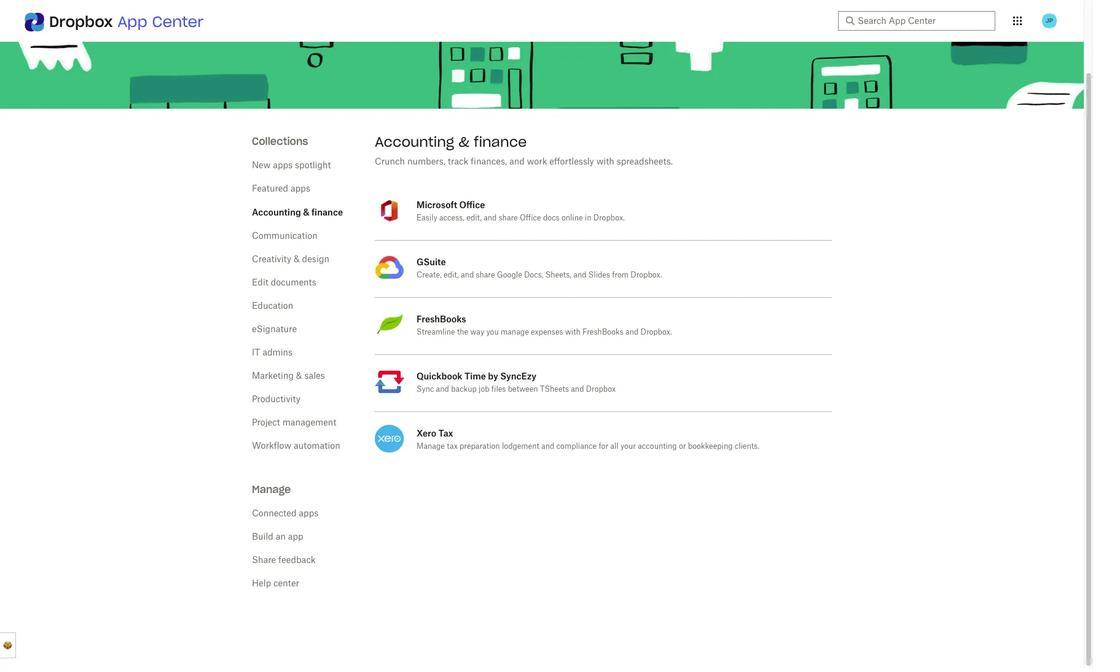 Task type: vqa. For each thing, say whether or not it's contained in the screenshot.
4K for 05-Blue_Green_LM-4K PNG • dev-build (1)
no



Task type: locate. For each thing, give the bounding box(es) containing it.
dropbox right tsheets
[[586, 386, 616, 394]]

dropbox. inside gsuite create, edit, and share google docs, sheets, and slides from dropbox.
[[631, 272, 663, 279]]

design
[[302, 256, 330, 264]]

0 vertical spatial freshbooks
[[417, 314, 466, 325]]

quickbook time by syncezy sync and backup job files between tsheets and dropbox
[[417, 371, 616, 394]]

help
[[252, 580, 271, 589]]

office left docs
[[520, 215, 541, 222]]

0 horizontal spatial freshbooks
[[417, 314, 466, 325]]

track
[[448, 158, 469, 167]]

freshbooks right expenses
[[583, 329, 624, 336]]

1 horizontal spatial edit,
[[467, 215, 482, 222]]

1 horizontal spatial office
[[520, 215, 541, 222]]

with
[[597, 158, 615, 167], [566, 329, 581, 336]]

1 vertical spatial dropbox
[[586, 386, 616, 394]]

marketing & sales link
[[252, 373, 325, 381]]

clients.
[[735, 443, 760, 451]]

and down the from
[[626, 329, 639, 336]]

docs,
[[525, 272, 544, 279]]

sales
[[305, 373, 325, 381]]

accounting & finance
[[375, 133, 527, 151], [252, 207, 343, 218]]

documents
[[271, 279, 317, 288]]

effortlessly
[[550, 158, 595, 167]]

accounting & finance up the communication link
[[252, 207, 343, 218]]

sync
[[417, 386, 434, 394]]

accounting & finance up track
[[375, 133, 527, 151]]

freshbooks
[[417, 314, 466, 325], [583, 329, 624, 336]]

manage down xero
[[417, 443, 445, 451]]

manage inside "xero tax manage tax preparation lodgement and compliance for all your accounting or bookkeeping clients."
[[417, 443, 445, 451]]

0 horizontal spatial accounting & finance
[[252, 207, 343, 218]]

apps up accounting & finance link
[[291, 185, 310, 194]]

with right expenses
[[566, 329, 581, 336]]

featured apps link
[[252, 185, 310, 194]]

slides
[[589, 272, 611, 279]]

and right tsheets
[[571, 386, 584, 394]]

automation
[[294, 443, 341, 451]]

gsuite
[[417, 257, 446, 267]]

project management
[[252, 419, 337, 428]]

dropbox left 'app'
[[49, 12, 113, 31]]

featured apps
[[252, 185, 310, 194]]

finance down the spotlight
[[312, 207, 343, 218]]

online
[[562, 215, 583, 222]]

freshbooks up streamline
[[417, 314, 466, 325]]

0 vertical spatial dropbox.
[[594, 215, 625, 222]]

edit, inside "microsoft office easily access, edit, and share office docs online in dropbox."
[[467, 215, 482, 222]]

edit
[[252, 279, 269, 288]]

accounting up numbers,
[[375, 133, 455, 151]]

your
[[621, 443, 636, 451]]

1 horizontal spatial manage
[[417, 443, 445, 451]]

1 vertical spatial apps
[[291, 185, 310, 194]]

2 vertical spatial apps
[[299, 510, 319, 519]]

office up access,
[[460, 200, 485, 210]]

with inside the freshbooks streamline the way you manage expenses with freshbooks and dropbox.
[[566, 329, 581, 336]]

& left sales
[[296, 373, 302, 381]]

dropbox
[[49, 12, 113, 31], [586, 386, 616, 394]]

1 vertical spatial accounting
[[252, 207, 301, 218]]

accounting
[[638, 443, 677, 451]]

edit,
[[467, 215, 482, 222], [444, 272, 459, 279]]

1 vertical spatial manage
[[252, 484, 291, 496]]

files
[[492, 386, 506, 394]]

0 vertical spatial accounting & finance
[[375, 133, 527, 151]]

0 vertical spatial finance
[[474, 133, 527, 151]]

you
[[487, 329, 499, 336]]

apps up app
[[299, 510, 319, 519]]

accounting down featured apps link on the left of the page
[[252, 207, 301, 218]]

1 vertical spatial edit,
[[444, 272, 459, 279]]

0 horizontal spatial finance
[[312, 207, 343, 218]]

and right access,
[[484, 215, 497, 222]]

marketing & sales
[[252, 373, 325, 381]]

apps right the 'new'
[[273, 162, 293, 170]]

with for freshbooks
[[566, 329, 581, 336]]

and left slides
[[574, 272, 587, 279]]

0 vertical spatial office
[[460, 200, 485, 210]]

apps
[[273, 162, 293, 170], [291, 185, 310, 194], [299, 510, 319, 519]]

edit, right create,
[[444, 272, 459, 279]]

workflow automation link
[[252, 443, 341, 451]]

crunch numbers, track finances, and work effortlessly with spreadsheets.
[[375, 158, 673, 167]]

and inside the freshbooks streamline the way you manage expenses with freshbooks and dropbox.
[[626, 329, 639, 336]]

dropbox. for microsoft office
[[594, 215, 625, 222]]

docs
[[543, 215, 560, 222]]

bookkeeping
[[688, 443, 733, 451]]

finance
[[474, 133, 527, 151], [312, 207, 343, 218]]

0 horizontal spatial share
[[476, 272, 495, 279]]

0 horizontal spatial edit,
[[444, 272, 459, 279]]

1 horizontal spatial finance
[[474, 133, 527, 151]]

preparation
[[460, 443, 500, 451]]

edit, right access,
[[467, 215, 482, 222]]

finances,
[[471, 158, 507, 167]]

app
[[288, 534, 304, 542]]

0 vertical spatial edit,
[[467, 215, 482, 222]]

&
[[459, 133, 470, 151], [303, 207, 310, 218], [294, 256, 300, 264], [296, 373, 302, 381]]

syncezy
[[501, 371, 537, 382]]

1 vertical spatial freshbooks
[[583, 329, 624, 336]]

1 vertical spatial with
[[566, 329, 581, 336]]

share
[[499, 215, 518, 222], [476, 272, 495, 279]]

0 vertical spatial accounting
[[375, 133, 455, 151]]

share left google
[[476, 272, 495, 279]]

0 horizontal spatial manage
[[252, 484, 291, 496]]

productivity link
[[252, 396, 301, 405]]

accounting
[[375, 133, 455, 151], [252, 207, 301, 218]]

0 horizontal spatial dropbox
[[49, 12, 113, 31]]

management
[[283, 419, 337, 428]]

esignature link
[[252, 326, 297, 334]]

& up the communication link
[[303, 207, 310, 218]]

finance up finances,
[[474, 133, 527, 151]]

edit, inside gsuite create, edit, and share google docs, sheets, and slides from dropbox.
[[444, 272, 459, 279]]

and down quickbook
[[436, 386, 449, 394]]

it admins link
[[252, 349, 293, 358]]

education link
[[252, 303, 293, 311]]

easily
[[417, 215, 438, 222]]

& left design
[[294, 256, 300, 264]]

jp button
[[1040, 11, 1060, 31]]

office
[[460, 200, 485, 210], [520, 215, 541, 222]]

0 vertical spatial apps
[[273, 162, 293, 170]]

& for accounting & finance link
[[303, 207, 310, 218]]

build an app
[[252, 534, 304, 542]]

productivity
[[252, 396, 301, 405]]

esignature
[[252, 326, 297, 334]]

1 vertical spatial dropbox.
[[631, 272, 663, 279]]

share inside gsuite create, edit, and share google docs, sheets, and slides from dropbox.
[[476, 272, 495, 279]]

it admins
[[252, 349, 293, 358]]

2 vertical spatial dropbox.
[[641, 329, 673, 336]]

0 vertical spatial with
[[597, 158, 615, 167]]

1 vertical spatial share
[[476, 272, 495, 279]]

dropbox. inside "microsoft office easily access, edit, and share office docs online in dropbox."
[[594, 215, 625, 222]]

0 horizontal spatial with
[[566, 329, 581, 336]]

and right lodgement
[[542, 443, 555, 451]]

it
[[252, 349, 260, 358]]

0 vertical spatial manage
[[417, 443, 445, 451]]

google
[[497, 272, 523, 279]]

freshbooks streamline the way you manage expenses with freshbooks and dropbox.
[[417, 314, 673, 336]]

with right effortlessly
[[597, 158, 615, 167]]

dropbox. inside the freshbooks streamline the way you manage expenses with freshbooks and dropbox.
[[641, 329, 673, 336]]

marketing
[[252, 373, 294, 381]]

manage up connected
[[252, 484, 291, 496]]

1 horizontal spatial dropbox
[[586, 386, 616, 394]]

help center
[[252, 580, 299, 589]]

sheets,
[[546, 272, 572, 279]]

xero
[[417, 429, 437, 439]]

build
[[252, 534, 274, 542]]

collections
[[252, 135, 308, 148]]

1 horizontal spatial share
[[499, 215, 518, 222]]

0 horizontal spatial accounting
[[252, 207, 301, 218]]

1 horizontal spatial freshbooks
[[583, 329, 624, 336]]

1 horizontal spatial accounting & finance
[[375, 133, 527, 151]]

share left docs
[[499, 215, 518, 222]]

dropbox.
[[594, 215, 625, 222], [631, 272, 663, 279], [641, 329, 673, 336]]

1 horizontal spatial with
[[597, 158, 615, 167]]

0 vertical spatial share
[[499, 215, 518, 222]]



Task type: describe. For each thing, give the bounding box(es) containing it.
create,
[[417, 272, 442, 279]]

Search App Center text field
[[858, 14, 989, 28]]

between
[[508, 386, 538, 394]]

compliance
[[557, 443, 597, 451]]

creativity & design
[[252, 256, 330, 264]]

connected apps
[[252, 510, 319, 519]]

dropbox app center
[[49, 12, 204, 31]]

expenses
[[531, 329, 564, 336]]

time
[[465, 371, 486, 382]]

microsoft office easily access, edit, and share office docs online in dropbox.
[[417, 200, 625, 222]]

job
[[479, 386, 490, 394]]

apps for manage
[[299, 510, 319, 519]]

numbers,
[[408, 158, 446, 167]]

access,
[[440, 215, 465, 222]]

microsoft
[[417, 200, 458, 210]]

project
[[252, 419, 280, 428]]

xero tax manage tax preparation lodgement and compliance for all your accounting or bookkeeping clients.
[[417, 429, 760, 451]]

new apps spotlight
[[252, 162, 331, 170]]

gsuite create, edit, and share google docs, sheets, and slides from dropbox.
[[417, 257, 663, 279]]

connected
[[252, 510, 297, 519]]

feedback
[[279, 557, 316, 566]]

help center link
[[252, 580, 299, 589]]

creativity & design link
[[252, 256, 330, 264]]

admins
[[263, 349, 293, 358]]

streamline
[[417, 329, 455, 336]]

lodgement
[[502, 443, 540, 451]]

edit documents link
[[252, 279, 317, 288]]

and inside "xero tax manage tax preparation lodgement and compliance for all your accounting or bookkeeping clients."
[[542, 443, 555, 451]]

an
[[276, 534, 286, 542]]

accounting & finance link
[[252, 207, 343, 218]]

and right create,
[[461, 272, 474, 279]]

& for marketing & sales link
[[296, 373, 302, 381]]

featured
[[252, 185, 288, 194]]

edit documents
[[252, 279, 317, 288]]

app
[[118, 12, 147, 31]]

& for creativity & design link
[[294, 256, 300, 264]]

way
[[471, 329, 485, 336]]

tax
[[439, 429, 453, 439]]

or
[[679, 443, 686, 451]]

new apps spotlight link
[[252, 162, 331, 170]]

and left the work
[[510, 158, 525, 167]]

in
[[585, 215, 592, 222]]

1 vertical spatial office
[[520, 215, 541, 222]]

1 vertical spatial accounting & finance
[[252, 207, 343, 218]]

& up track
[[459, 133, 470, 151]]

spotlight
[[295, 162, 331, 170]]

backup
[[451, 386, 477, 394]]

connected apps link
[[252, 510, 319, 519]]

1 vertical spatial finance
[[312, 207, 343, 218]]

with for crunch
[[597, 158, 615, 167]]

communication link
[[252, 232, 318, 241]]

by
[[488, 371, 499, 382]]

workflow
[[252, 443, 292, 451]]

new
[[252, 162, 271, 170]]

build an app link
[[252, 534, 304, 542]]

spreadsheets.
[[617, 158, 673, 167]]

share feedback link
[[252, 557, 316, 566]]

share
[[252, 557, 276, 566]]

apps for collections
[[273, 162, 293, 170]]

center
[[274, 580, 299, 589]]

center
[[152, 12, 204, 31]]

tsheets
[[540, 386, 569, 394]]

for
[[599, 443, 609, 451]]

quickbook
[[417, 371, 463, 382]]

workflow automation
[[252, 443, 341, 451]]

0 vertical spatial dropbox
[[49, 12, 113, 31]]

share inside "microsoft office easily access, edit, and share office docs online in dropbox."
[[499, 215, 518, 222]]

jp
[[1046, 17, 1054, 25]]

project management link
[[252, 419, 337, 428]]

and inside "microsoft office easily access, edit, and share office docs online in dropbox."
[[484, 215, 497, 222]]

communication
[[252, 232, 318, 241]]

tax
[[447, 443, 458, 451]]

creativity
[[252, 256, 292, 264]]

dropbox. for gsuite
[[631, 272, 663, 279]]

0 horizontal spatial office
[[460, 200, 485, 210]]

dropbox inside quickbook time by syncezy sync and backup job files between tsheets and dropbox
[[586, 386, 616, 394]]

1 horizontal spatial accounting
[[375, 133, 455, 151]]



